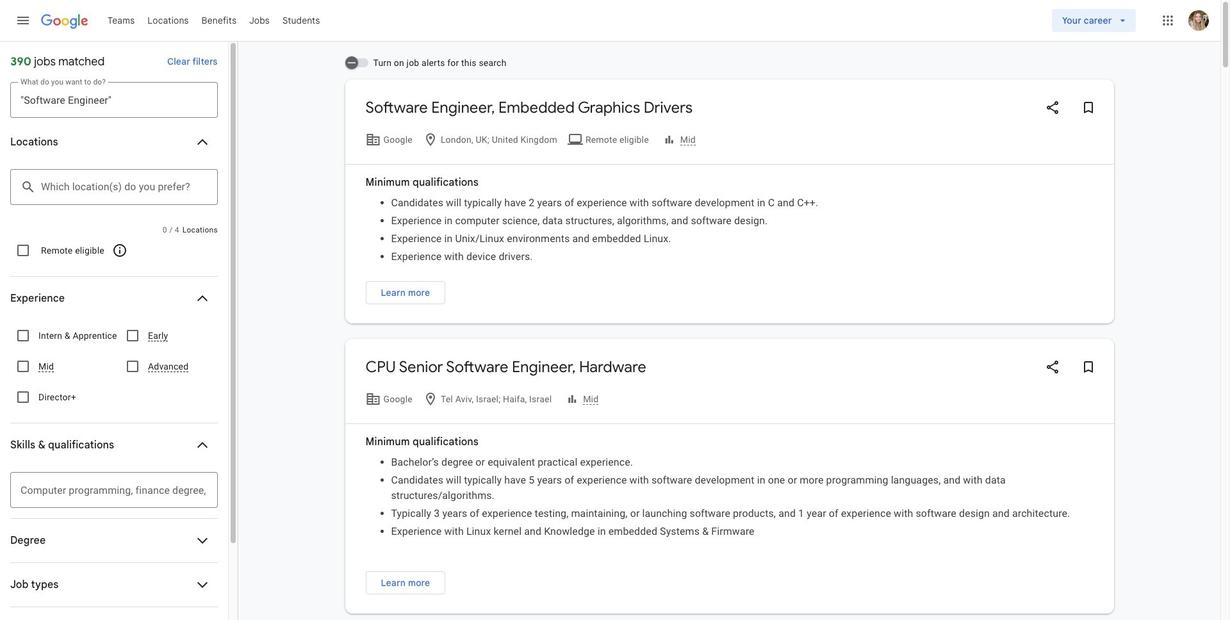 Task type: describe. For each thing, give the bounding box(es) containing it.
main menu image
[[15, 13, 31, 28]]

Software engineering, Design, Sales, etc. text field
[[21, 82, 208, 118]]

learn more about remote eligibility image
[[104, 235, 135, 266]]

0 horizontal spatial mid, learn more about experience filters. image
[[562, 384, 604, 415]]



Task type: locate. For each thing, give the bounding box(es) containing it.
Skills & qualifications text field
[[21, 472, 208, 508]]

0 vertical spatial mid, learn more about experience filters. image
[[659, 124, 701, 155]]

Which location(s) do you prefer working out of? text field
[[41, 169, 208, 205]]

banner
[[0, 0, 1221, 42]]

mid, learn more about experience filters. image
[[659, 124, 701, 155], [562, 384, 604, 415]]

1 vertical spatial mid, learn more about experience filters. image
[[562, 384, 604, 415]]

job filters element
[[8, 121, 218, 621]]

1 horizontal spatial mid, learn more about experience filters. image
[[659, 124, 701, 155]]



Task type: vqa. For each thing, say whether or not it's contained in the screenshot.
Mid, Learn more about experience filters. image
yes



